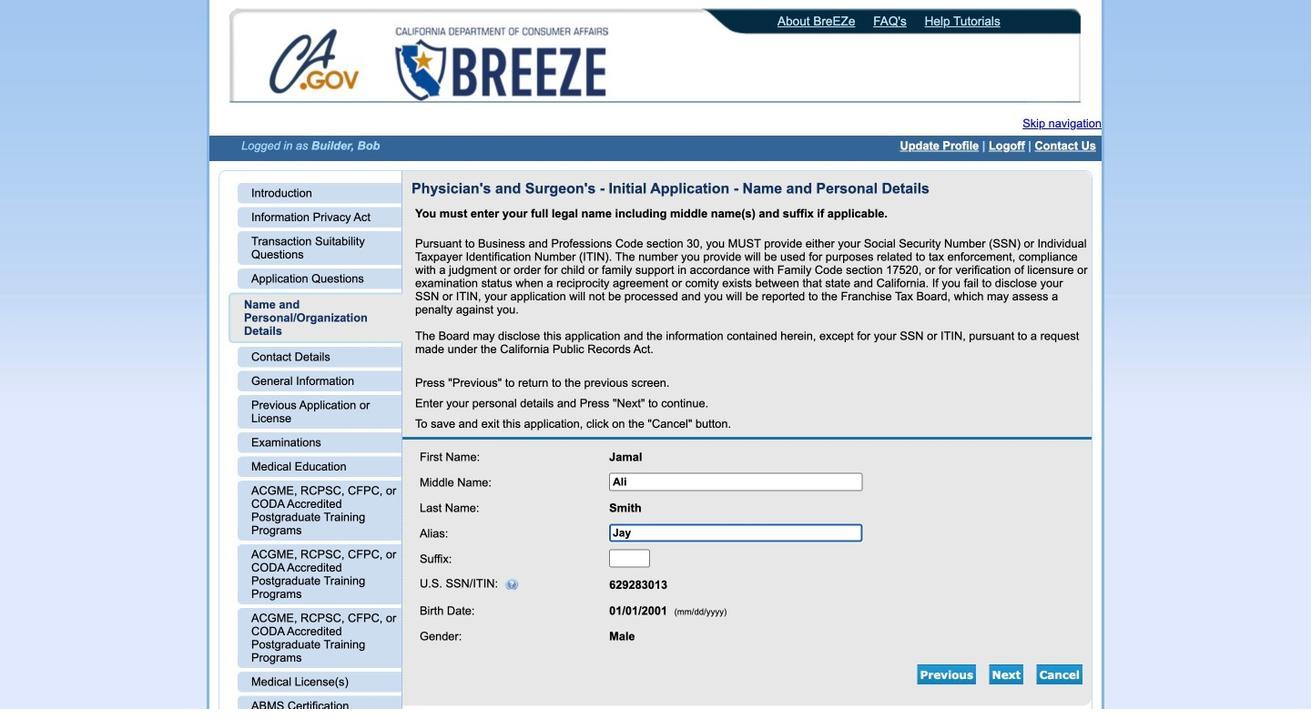Task type: locate. For each thing, give the bounding box(es) containing it.
None submit
[[918, 665, 976, 685], [989, 665, 1024, 685], [1037, 665, 1083, 685], [918, 665, 976, 685], [989, 665, 1024, 685], [1037, 665, 1083, 685]]

state of california breeze image
[[392, 28, 612, 101]]

None text field
[[609, 524, 863, 542]]

None text field
[[609, 473, 863, 491], [609, 549, 650, 568], [609, 473, 863, 491], [609, 549, 650, 568]]



Task type: vqa. For each thing, say whether or not it's contained in the screenshot.
CA.gov Image
yes



Task type: describe. For each thing, give the bounding box(es) containing it.
ca.gov image
[[269, 28, 362, 99]]

disclosure of your social security number or individual tax identification number is mandatory. section 30 of the business and professions code and public law 94-455 [42 u.s.c.a. 405(c)(2)(c)] authorizes collection of your social security number or individual tax identification number. your social security number or individual tax identification number will be used exclusively for tax enforcement purposes, and for purposes of compliance with any judgment or order for family support in accordance with section 11350.6 of the welfare and institutions code, or for verification of licensure or examination status by a licensing or examination entity which utilizes a national examination and where licensure is reciprocal with the requesting state. if you fail to disclose your social security number or individual tax identification number, your application for initial or renewal license will not be processed and you will be reported to the franchise tax board, which may assess $100 penalty against you. image
[[498, 579, 519, 590]]



